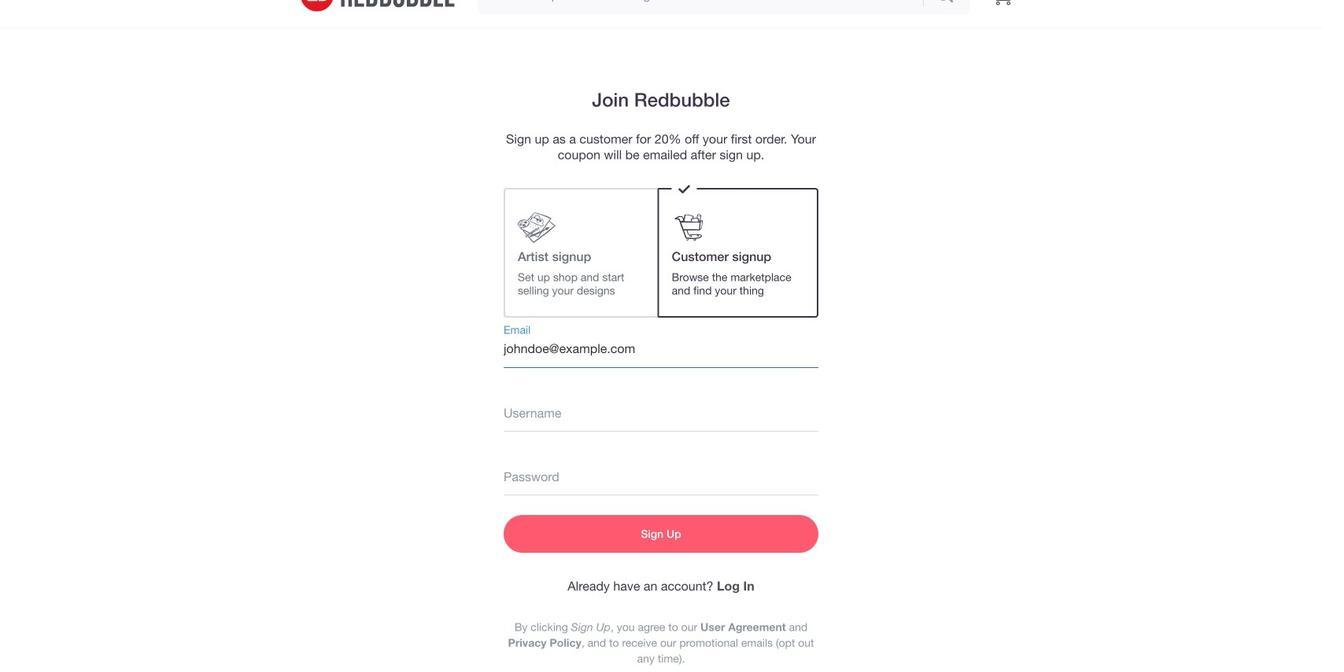 Task type: vqa. For each thing, say whether or not it's contained in the screenshot.
second From $1.62 from the right
no



Task type: describe. For each thing, give the bounding box(es) containing it.
Search search field
[[477, 0, 920, 14]]



Task type: locate. For each thing, give the bounding box(es) containing it.
None text field
[[504, 394, 819, 432]]

None email field
[[504, 331, 819, 368]]

None password field
[[504, 458, 819, 496]]

None search field
[[477, 0, 971, 14]]

cart image
[[994, 0, 1012, 6]]



